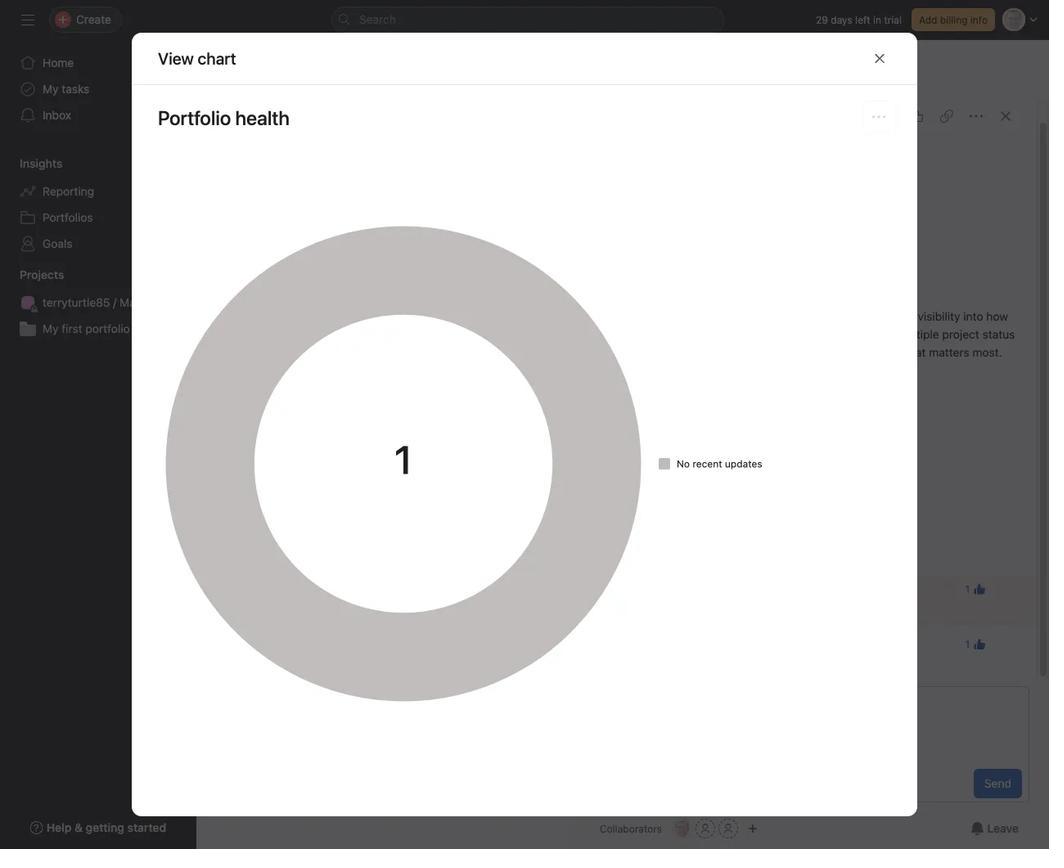 Task type: describe. For each thing, give the bounding box(es) containing it.
messages
[[216, 50, 291, 69]]

1:1
[[152, 296, 166, 309]]

streamlined
[[691, 346, 753, 359]]

reporting
[[43, 185, 94, 198]]

projects element
[[0, 260, 196, 345]]

report
[[756, 346, 789, 359]]

1 vertical spatial portfolio health
[[600, 383, 683, 396]]

portfolio health inside view chart dialog
[[158, 106, 290, 129]]

send
[[985, 777, 1012, 791]]

this is a great message.
[[235, 214, 363, 227]]

matters
[[929, 346, 970, 359]]

most.
[[973, 346, 1002, 359]]

maria
[[120, 296, 149, 309]]

in
[[873, 14, 882, 25]]

use portfolio status updates to give teammates and leaders visibility into how projects are progressing. asana can help you aggregate multiple project status updates into one streamlined report so you can focus on what matters most.
[[600, 310, 1018, 359]]

terryturtle85
[[43, 296, 110, 309]]

29 days left in trial
[[816, 14, 902, 25]]

projects
[[600, 328, 643, 341]]

projects button
[[0, 267, 64, 283]]

insights
[[20, 157, 63, 170]]

info
[[971, 14, 988, 25]]

messages i've sent 2 messages
[[216, 50, 356, 91]]

one
[[669, 346, 688, 359]]

tt for left tt button
[[607, 590, 619, 602]]

billing
[[940, 14, 968, 25]]

my tasks
[[43, 82, 90, 96]]

copy link image
[[940, 110, 954, 123]]

to
[[753, 310, 763, 323]]

first
[[62, 322, 82, 336]]

send button
[[974, 769, 1022, 799]]

conversation name for this portfolio of work is on track! image
[[550, 181, 570, 201]]

portfolio inside use portfolio status updates to give teammates and leaders visibility into how projects are progressing. asana can help you aggregate multiple project status updates into one streamlined report so you can focus on what matters most.
[[624, 310, 668, 323]]

multiple
[[897, 328, 939, 341]]

goals link
[[10, 231, 187, 257]]

my first portfolio
[[43, 322, 130, 336]]

projects
[[20, 268, 64, 282]]

and
[[853, 310, 873, 323]]

help
[[792, 328, 815, 341]]

global element
[[0, 40, 196, 138]]

29
[[816, 14, 828, 25]]

1 1 button from the top
[[960, 578, 991, 601]]

search
[[359, 13, 396, 26]]

no recent updates
[[677, 458, 763, 470]]

1 vertical spatial can
[[830, 346, 849, 359]]

add or remove collaborators image
[[748, 824, 758, 834]]

view chart dialog
[[132, 33, 918, 817]]

project
[[942, 328, 980, 341]]

home
[[43, 56, 74, 70]]

search list box
[[331, 7, 724, 33]]

no
[[677, 458, 690, 470]]

1 1 from the top
[[965, 584, 970, 595]]

add
[[919, 14, 938, 25]]

recent
[[693, 458, 722, 470]]

progressing.
[[666, 328, 732, 341]]

focus
[[852, 346, 881, 359]]

a
[[272, 214, 278, 227]]

conversation name for this is a great message. cell
[[196, 205, 580, 236]]

goals
[[43, 237, 72, 250]]

great
[[281, 214, 309, 227]]

my for my tasks
[[43, 82, 59, 96]]

2 column header from the left
[[580, 146, 777, 176]]

1 column header from the left
[[216, 146, 581, 176]]

search button
[[331, 7, 724, 33]]

what
[[900, 346, 926, 359]]

teammates
[[791, 310, 850, 323]]

tt for tt button to the right
[[676, 823, 689, 835]]

view chart
[[158, 49, 236, 68]]



Task type: locate. For each thing, give the bounding box(es) containing it.
add billing info button
[[912, 8, 995, 31]]

this
[[235, 214, 257, 227]]

portfolio health down one
[[600, 383, 683, 396]]

1 vertical spatial 1 button
[[960, 633, 991, 656]]

terryturtle85 / maria 1:1 link
[[10, 290, 187, 316]]

1 horizontal spatial portfolio
[[624, 310, 668, 323]]

my left tasks
[[43, 82, 59, 96]]

/
[[113, 296, 117, 309]]

can down give
[[770, 328, 789, 341]]

0 vertical spatial into
[[964, 310, 983, 323]]

1 row from the top
[[216, 146, 1032, 176]]

can left focus
[[830, 346, 849, 359]]

into down "are" at top
[[646, 346, 666, 359]]

row for conversation name for this portfolio of work is on track! cell
[[216, 146, 1032, 176]]

1 vertical spatial tt button
[[673, 819, 692, 839]]

0 horizontal spatial tt
[[607, 590, 619, 602]]

my tasks link
[[10, 76, 187, 102]]

0 horizontal spatial into
[[646, 346, 666, 359]]

1 horizontal spatial into
[[964, 310, 983, 323]]

leave button
[[961, 814, 1030, 844]]

my
[[43, 82, 59, 96], [43, 322, 59, 336]]

row for conversation name for this is a great message. cell
[[216, 175, 580, 177]]

you right so
[[807, 346, 827, 359]]

updates up asana on the right of the page
[[707, 310, 750, 323]]

0 vertical spatial tt button
[[600, 583, 626, 609]]

status
[[671, 310, 704, 323], [983, 328, 1015, 341]]

insights element
[[0, 149, 196, 260]]

0 vertical spatial my
[[43, 82, 59, 96]]

portfolio down terryturtle85 / maria 1:1
[[85, 322, 130, 336]]

insights button
[[0, 156, 63, 172]]

updates inside view chart dialog
[[725, 458, 763, 470]]

0 vertical spatial can
[[770, 328, 789, 341]]

portfolio health down 2 on the top of the page
[[158, 106, 290, 129]]

my inside projects element
[[43, 322, 59, 336]]

status down how
[[983, 328, 1015, 341]]

1 horizontal spatial tt
[[676, 823, 689, 835]]

so
[[792, 346, 804, 359]]

tasks
[[62, 82, 90, 96]]

column header
[[216, 146, 581, 176], [580, 146, 777, 176]]

terryturtle85 / maria 1:1
[[43, 296, 166, 309]]

days
[[831, 14, 853, 25]]

2 1 from the top
[[965, 639, 970, 650]]

my first portfolio link
[[10, 316, 187, 342]]

0 likes. click to like this task image
[[911, 110, 924, 123]]

updates right the 'recent'
[[725, 458, 763, 470]]

1 horizontal spatial status
[[983, 328, 1015, 341]]

you down the teammates
[[818, 328, 837, 341]]

hide sidebar image
[[21, 13, 34, 26]]

portfolio inside the my first portfolio link
[[85, 322, 130, 336]]

0 vertical spatial 1 button
[[960, 578, 991, 601]]

collaborators
[[600, 823, 662, 835]]

more actions image
[[873, 110, 886, 124]]

is
[[260, 214, 269, 227]]

updates down the projects
[[600, 346, 643, 359]]

my inside my tasks link
[[43, 82, 59, 96]]

into
[[964, 310, 983, 323], [646, 346, 666, 359]]

0 vertical spatial portfolio health
[[158, 106, 290, 129]]

close this dialog image
[[873, 52, 886, 65]]

inbox link
[[10, 102, 187, 129]]

row up conversation name for this is a great message. cell
[[216, 175, 580, 177]]

updates
[[707, 310, 750, 323], [600, 346, 643, 359], [725, 458, 763, 470]]

aggregate
[[840, 328, 894, 341]]

visibility
[[918, 310, 960, 323]]

my left first
[[43, 322, 59, 336]]

row
[[216, 146, 1032, 176], [216, 175, 580, 177]]

row up 'this is a great message.' row
[[216, 146, 1032, 176]]

my for my first portfolio
[[43, 322, 59, 336]]

portfolios
[[43, 211, 93, 224]]

1 vertical spatial my
[[43, 322, 59, 336]]

give
[[766, 310, 788, 323]]

0 horizontal spatial portfolio
[[85, 322, 130, 336]]

use
[[600, 310, 621, 323]]

2
[[216, 77, 223, 91]]

home link
[[10, 50, 187, 76]]

2 messages button
[[216, 77, 281, 99]]

tt button
[[600, 583, 626, 609], [673, 819, 692, 839]]

1 vertical spatial you
[[807, 346, 827, 359]]

0 vertical spatial you
[[818, 328, 837, 341]]

1 vertical spatial 1
[[965, 639, 970, 650]]

can
[[770, 328, 789, 341], [830, 346, 849, 359]]

on
[[884, 346, 897, 359]]

1 horizontal spatial portfolio health
[[600, 383, 683, 396]]

full screen image
[[882, 110, 895, 123]]

message.
[[312, 214, 363, 227]]

status up progressing.
[[671, 310, 704, 323]]

0 vertical spatial 1
[[965, 584, 970, 595]]

messages
[[226, 77, 281, 91]]

0 vertical spatial tt
[[607, 590, 619, 602]]

leave
[[988, 822, 1019, 836]]

portfolio health
[[158, 106, 290, 129], [600, 383, 683, 396]]

1 my from the top
[[43, 82, 59, 96]]

this is a great message. tree grid
[[196, 176, 1032, 236]]

portfolios link
[[10, 205, 187, 231]]

1 button
[[960, 578, 991, 601], [960, 633, 991, 656]]

this is a great message. row
[[196, 205, 1032, 236]]

leaders
[[876, 310, 915, 323]]

you
[[818, 328, 837, 341], [807, 346, 827, 359]]

tt
[[607, 590, 619, 602], [676, 823, 689, 835]]

close this status update image
[[999, 110, 1012, 123]]

2 vertical spatial updates
[[725, 458, 763, 470]]

how
[[986, 310, 1008, 323]]

2 row from the top
[[216, 175, 580, 177]]

asana
[[735, 328, 767, 341]]

0 horizontal spatial tt button
[[600, 583, 626, 609]]

2 my from the top
[[43, 322, 59, 336]]

conversation name for this portfolio of work is on track! cell
[[196, 176, 580, 206]]

trial
[[884, 14, 902, 25]]

i've sent
[[295, 50, 356, 69]]

1 horizontal spatial can
[[830, 346, 849, 359]]

1 vertical spatial tt
[[676, 823, 689, 835]]

0 vertical spatial status
[[671, 310, 704, 323]]

0 horizontal spatial status
[[671, 310, 704, 323]]

1 vertical spatial into
[[646, 346, 666, 359]]

inbox
[[43, 108, 71, 122]]

0 horizontal spatial portfolio health
[[158, 106, 290, 129]]

1 vertical spatial updates
[[600, 346, 643, 359]]

0 vertical spatial updates
[[707, 310, 750, 323]]

into up project
[[964, 310, 983, 323]]

portfolio
[[624, 310, 668, 323], [85, 322, 130, 336]]

reporting link
[[10, 178, 187, 205]]

0 horizontal spatial can
[[770, 328, 789, 341]]

2 1 button from the top
[[960, 633, 991, 656]]

1 vertical spatial status
[[983, 328, 1015, 341]]

are
[[646, 328, 663, 341]]

portfolio up "are" at top
[[624, 310, 668, 323]]

1 horizontal spatial tt button
[[673, 819, 692, 839]]

add billing info
[[919, 14, 988, 25]]

left
[[855, 14, 871, 25]]

1
[[965, 584, 970, 595], [965, 639, 970, 650]]



Task type: vqa. For each thing, say whether or not it's contained in the screenshot.
Terryturtle85 / Maria 1:1 link
yes



